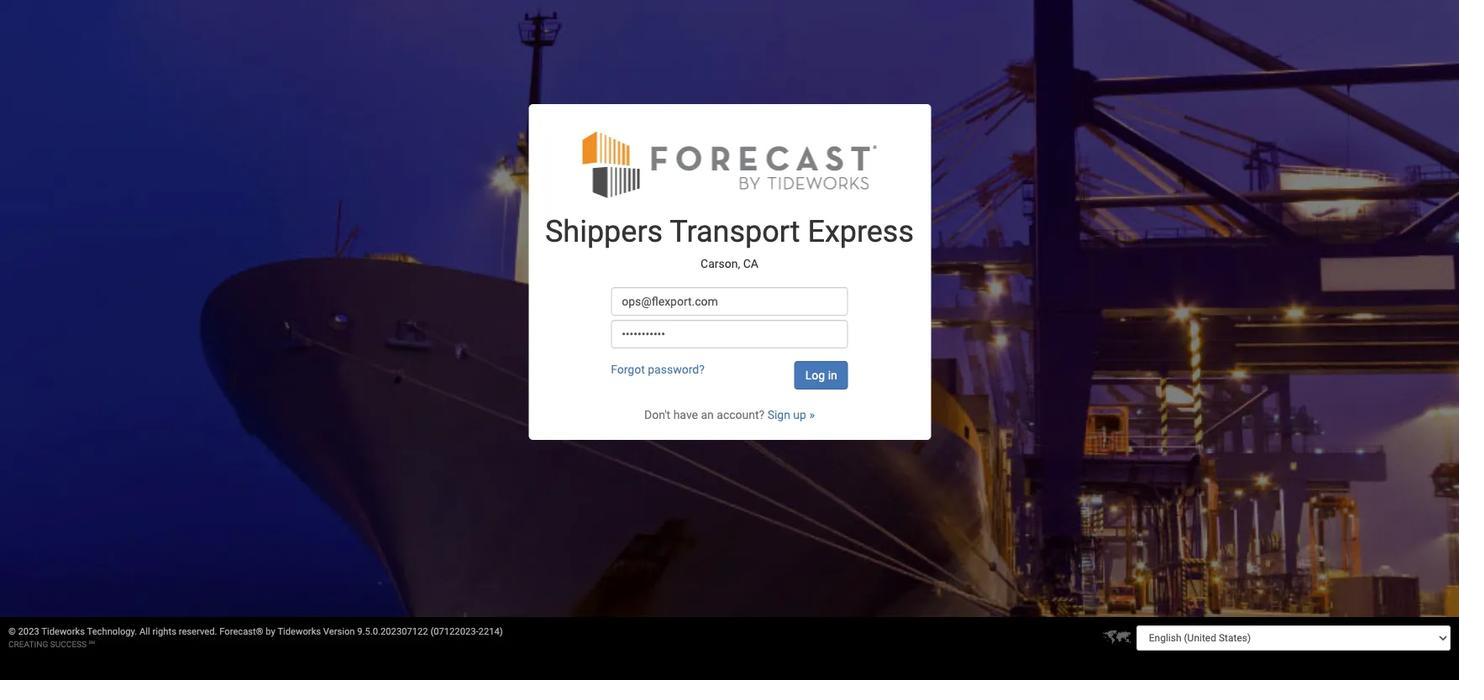 Task type: describe. For each thing, give the bounding box(es) containing it.
up
[[794, 408, 807, 422]]

log in button
[[795, 361, 849, 390]]

forecast®
[[220, 627, 264, 638]]

Email or username text field
[[611, 287, 849, 316]]

©
[[8, 627, 16, 638]]

1 tideworks from the left
[[41, 627, 85, 638]]

transport
[[670, 214, 801, 250]]

forgot password? log in
[[611, 363, 838, 382]]

sign up » link
[[768, 408, 815, 422]]

success
[[50, 640, 87, 650]]

© 2023 tideworks technology. all rights reserved. forecast® by tideworks version 9.5.0.202307122 (07122023-2214) creating success ℠
[[8, 627, 503, 650]]

don't
[[645, 408, 671, 422]]

2023
[[18, 627, 39, 638]]

forgot
[[611, 363, 645, 377]]

have
[[674, 408, 698, 422]]

rights
[[153, 627, 176, 638]]

password?
[[648, 363, 705, 377]]

2 tideworks from the left
[[278, 627, 321, 638]]

forgot password? link
[[611, 363, 705, 377]]

9.5.0.202307122
[[357, 627, 428, 638]]



Task type: vqa. For each thing, say whether or not it's contained in the screenshot.
Rights at the bottom
yes



Task type: locate. For each thing, give the bounding box(es) containing it.
don't have an account? sign up »
[[645, 408, 815, 422]]

by
[[266, 627, 276, 638]]

Password password field
[[611, 320, 849, 349]]

sign
[[768, 408, 791, 422]]

reserved.
[[179, 627, 217, 638]]

tideworks up success
[[41, 627, 85, 638]]

an
[[701, 408, 714, 422]]

2214)
[[479, 627, 503, 638]]

tideworks right by
[[278, 627, 321, 638]]

℠
[[89, 640, 95, 650]]

in
[[828, 369, 838, 382]]

creating
[[8, 640, 48, 650]]

1 horizontal spatial tideworks
[[278, 627, 321, 638]]

technology.
[[87, 627, 137, 638]]

carson,
[[701, 257, 741, 270]]

express
[[808, 214, 914, 250]]

»
[[810, 408, 815, 422]]

ca
[[744, 257, 759, 270]]

tideworks
[[41, 627, 85, 638], [278, 627, 321, 638]]

0 horizontal spatial tideworks
[[41, 627, 85, 638]]

shippers transport express carson, ca
[[546, 214, 914, 270]]

account?
[[717, 408, 765, 422]]

shippers
[[546, 214, 663, 250]]

all
[[140, 627, 150, 638]]

version
[[323, 627, 355, 638]]

log
[[806, 369, 826, 382]]

(07122023-
[[431, 627, 479, 638]]

forecast® by tideworks image
[[583, 129, 877, 199]]



